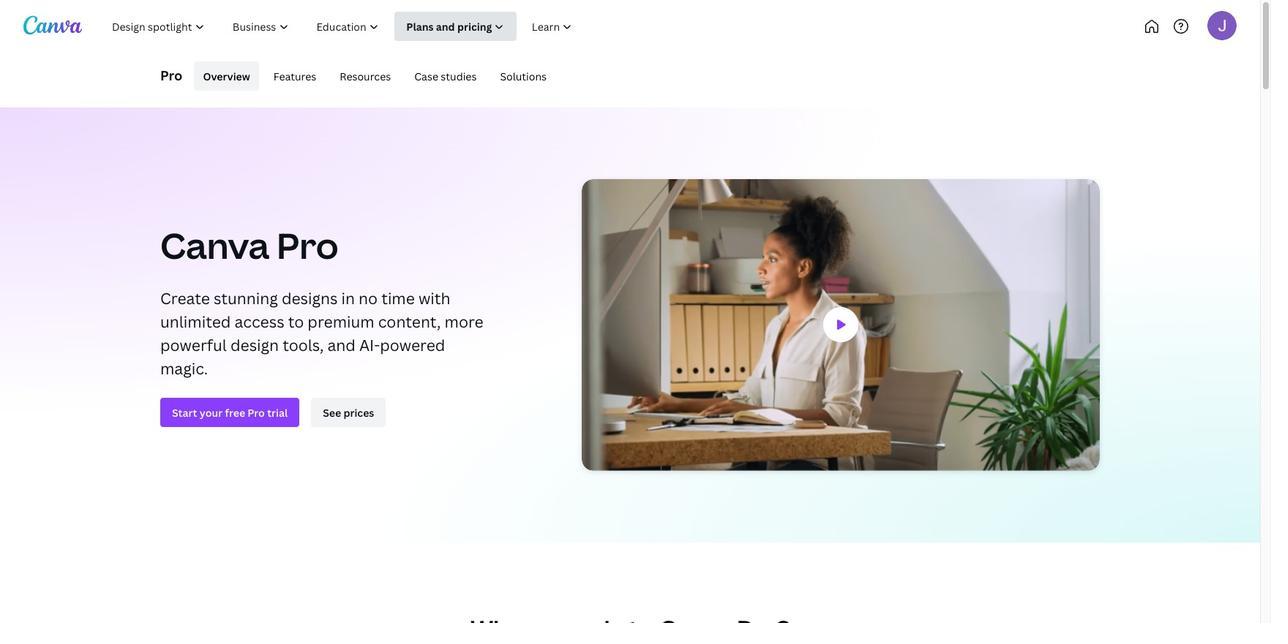 Task type: describe. For each thing, give the bounding box(es) containing it.
premium
[[308, 312, 374, 333]]

access
[[234, 312, 284, 333]]

overview link
[[194, 61, 259, 91]]

features link
[[265, 61, 325, 91]]

features
[[274, 69, 316, 83]]

resources
[[340, 69, 391, 83]]

and
[[328, 336, 356, 356]]

more
[[445, 312, 484, 333]]

see prices link
[[311, 398, 386, 428]]

start your free pro trial
[[172, 406, 288, 420]]

trial
[[267, 406, 288, 420]]

design
[[230, 336, 279, 356]]

see prices
[[323, 406, 374, 420]]

content,
[[378, 312, 441, 333]]

stunning
[[214, 289, 278, 309]]

start your free pro trial button
[[160, 398, 299, 428]]

no
[[359, 289, 378, 309]]

solutions link
[[491, 61, 556, 91]]

in
[[341, 289, 355, 309]]

with
[[419, 289, 450, 309]]

unlimited
[[160, 312, 231, 333]]

your
[[200, 406, 223, 420]]

solutions
[[500, 69, 547, 83]]

tools,
[[283, 336, 324, 356]]

case
[[414, 69, 438, 83]]

free
[[225, 406, 245, 420]]



Task type: vqa. For each thing, say whether or not it's contained in the screenshot.
THE FREE •
no



Task type: locate. For each thing, give the bounding box(es) containing it.
pro right free
[[248, 406, 265, 420]]

0 horizontal spatial pro
[[160, 66, 183, 84]]

overview
[[203, 69, 250, 83]]

create
[[160, 289, 210, 309]]

top level navigation element
[[100, 12, 635, 41]]

ai-
[[359, 336, 380, 356]]

designs
[[282, 289, 338, 309]]

pro left overview link
[[160, 66, 183, 84]]

pro
[[160, 66, 183, 84], [277, 222, 338, 270], [248, 406, 265, 420]]

1 vertical spatial pro
[[277, 222, 338, 270]]

case studies link
[[406, 61, 486, 91]]

resources link
[[331, 61, 400, 91]]

magic.
[[160, 359, 208, 379]]

2 vertical spatial pro
[[248, 406, 265, 420]]

case studies
[[414, 69, 477, 83]]

2 horizontal spatial pro
[[277, 222, 338, 270]]

powered
[[380, 336, 445, 356]]

canva pro
[[160, 222, 338, 270]]

pro up designs
[[277, 222, 338, 270]]

start
[[172, 406, 197, 420]]

studies
[[441, 69, 477, 83]]

create stunning designs in no time with unlimited access to premium content, more powerful design tools, and ai-powered magic.
[[160, 289, 484, 379]]

0 vertical spatial pro
[[160, 66, 183, 84]]

time
[[381, 289, 415, 309]]

video shows a woman typing at a computer, and text on screen: "hey they're multi-tasker. considering upgrading to canva pro?", followed by a series of motion graphics demonstrating canva features for making a video social post. features include video background remover, magic eraser, beatsync, magic write and magic resize. video ends with line of text: "inspired to create? try canva pro for free, today" image
[[582, 179, 1100, 471]]

menu bar
[[188, 61, 556, 91]]

canva
[[160, 222, 269, 270]]

1 horizontal spatial pro
[[248, 406, 265, 420]]

see
[[323, 406, 341, 420]]

prices
[[344, 406, 374, 420]]

to
[[288, 312, 304, 333]]

powerful
[[160, 336, 227, 356]]

pro inside button
[[248, 406, 265, 420]]

menu bar containing overview
[[188, 61, 556, 91]]



